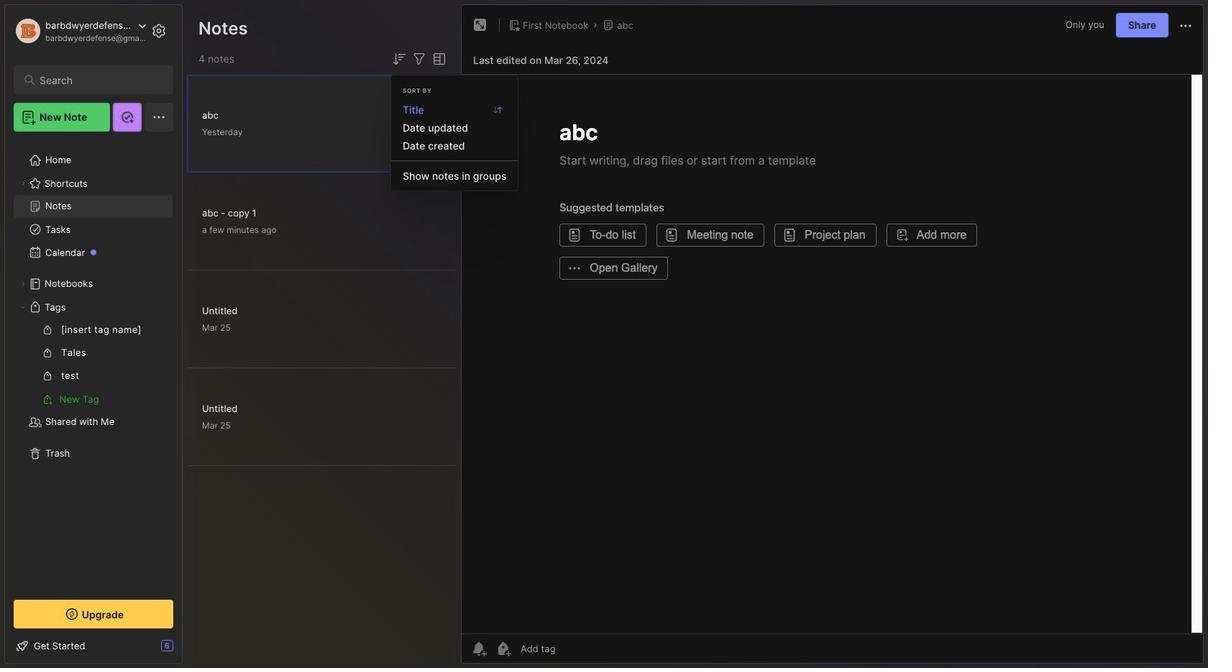 Task type: describe. For each thing, give the bounding box(es) containing it.
Add tag field
[[520, 643, 628, 655]]

main element
[[0, 0, 187, 668]]

Search text field
[[40, 73, 160, 87]]

dropdown list menu
[[391, 100, 518, 185]]

add a reminder image
[[471, 640, 488, 658]]

none search field inside main element
[[40, 71, 160, 89]]

note window element
[[461, 4, 1204, 668]]

expand note image
[[472, 17, 489, 34]]

more actions image
[[1178, 17, 1195, 34]]

settings image
[[150, 22, 168, 40]]

View options field
[[428, 50, 448, 68]]

Add filters field
[[411, 50, 428, 68]]

Help and Learning task checklist field
[[5, 635, 182, 658]]



Task type: vqa. For each thing, say whether or not it's contained in the screenshot.
Note Window element
yes



Task type: locate. For each thing, give the bounding box(es) containing it.
add filters image
[[411, 50, 428, 68]]

expand notebooks image
[[19, 280, 27, 289]]

More actions field
[[1178, 16, 1195, 34]]

tree
[[5, 140, 182, 587]]

expand tags image
[[19, 303, 27, 312]]

group inside tree
[[14, 319, 173, 411]]

group
[[14, 319, 173, 411]]

None search field
[[40, 71, 160, 89]]

tree inside main element
[[5, 140, 182, 587]]

click to collapse image
[[182, 642, 192, 659]]

Sort options field
[[391, 50, 408, 68]]

Note Editor text field
[[462, 74, 1204, 634]]

add tag image
[[495, 640, 512, 658]]

Account field
[[14, 17, 147, 45]]



